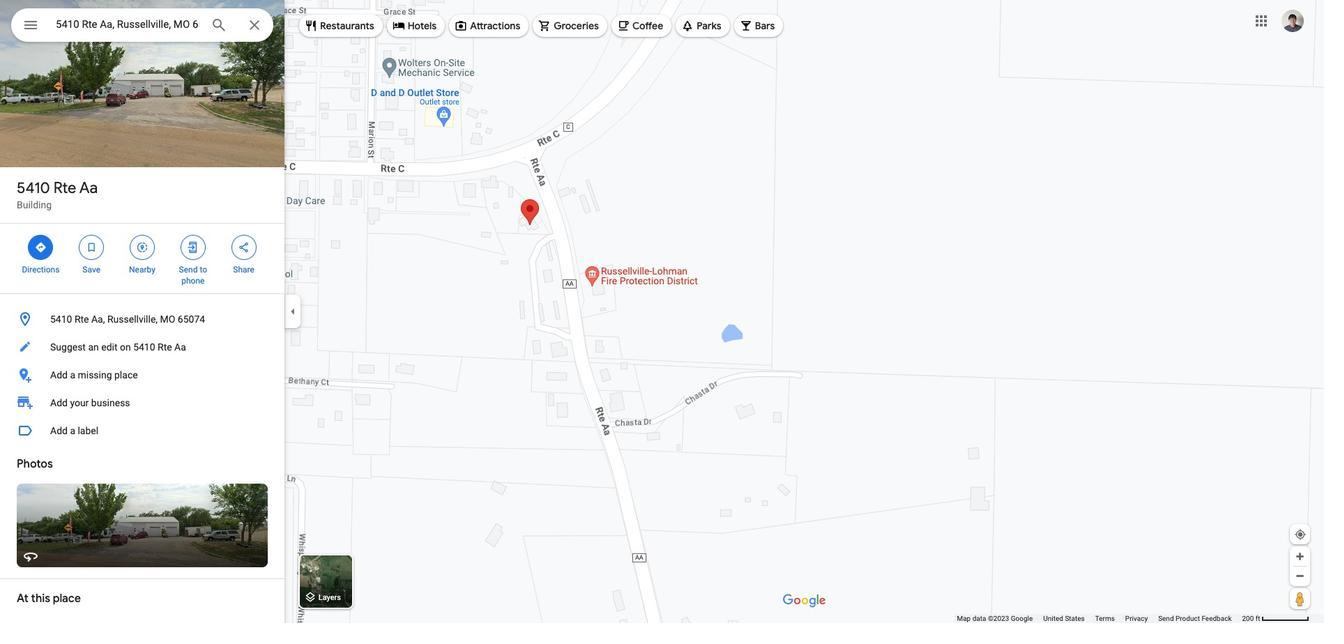 Task type: describe. For each thing, give the bounding box(es) containing it.
suggest an edit on 5410 rte aa
[[50, 342, 186, 353]]

restaurants button
[[299, 9, 383, 43]]

zoom in image
[[1295, 552, 1306, 562]]

0 horizontal spatial place
[[53, 592, 81, 606]]

parks
[[697, 20, 722, 32]]

google maps element
[[0, 0, 1325, 624]]

5410 for aa
[[17, 179, 50, 198]]

add for add your business
[[50, 398, 68, 409]]

parks button
[[676, 9, 730, 43]]

groceries
[[554, 20, 599, 32]]

aa inside 5410 rte aa building
[[79, 179, 98, 198]]

rte for aa
[[54, 179, 76, 198]]

add a missing place button
[[0, 361, 285, 389]]

attractions button
[[449, 9, 529, 43]]

feedback
[[1202, 615, 1232, 623]]

coffee button
[[612, 9, 672, 43]]

google
[[1011, 615, 1033, 623]]

product
[[1176, 615, 1200, 623]]

add a label button
[[0, 417, 285, 445]]

send for send product feedback
[[1159, 615, 1174, 623]]

send product feedback
[[1159, 615, 1232, 623]]

add for add a label
[[50, 425, 68, 437]]

footer inside google maps element
[[957, 614, 1243, 624]]

200 ft
[[1243, 615, 1261, 623]]

to
[[200, 265, 207, 275]]

on
[[120, 342, 131, 353]]

coffee
[[633, 20, 663, 32]]


[[238, 240, 250, 255]]

hotels
[[408, 20, 437, 32]]


[[34, 240, 47, 255]]

google account: nolan park  
(nolan.park@adept.ai) image
[[1282, 10, 1304, 32]]

business
[[91, 398, 130, 409]]

5410 rte aa building
[[17, 179, 98, 211]]

a for missing
[[70, 370, 75, 381]]

edit
[[101, 342, 118, 353]]

aa inside button
[[174, 342, 186, 353]]

united states
[[1044, 615, 1085, 623]]

©2023
[[988, 615, 1009, 623]]

show your location image
[[1295, 529, 1307, 541]]

aa,
[[91, 314, 105, 325]]

mo
[[160, 314, 175, 325]]

russellville,
[[107, 314, 158, 325]]

zoom out image
[[1295, 571, 1306, 582]]



Task type: locate. For each thing, give the bounding box(es) containing it.
phone
[[181, 276, 205, 286]]

send for send to phone
[[179, 265, 198, 275]]

5410 for aa,
[[50, 314, 72, 325]]

send to phone
[[179, 265, 207, 286]]

0 horizontal spatial 5410
[[17, 179, 50, 198]]

1 horizontal spatial 5410
[[50, 314, 72, 325]]

1 horizontal spatial send
[[1159, 615, 1174, 623]]

bars
[[755, 20, 775, 32]]


[[136, 240, 149, 255]]


[[187, 240, 199, 255]]

send left product
[[1159, 615, 1174, 623]]

footer
[[957, 614, 1243, 624]]

a
[[70, 370, 75, 381], [70, 425, 75, 437]]

0 vertical spatial send
[[179, 265, 198, 275]]

add left label
[[50, 425, 68, 437]]

2 add from the top
[[50, 398, 68, 409]]

send product feedback button
[[1159, 614, 1232, 624]]

hotels button
[[387, 9, 445, 43]]

label
[[78, 425, 98, 437]]

restaurants
[[320, 20, 374, 32]]

aa down 65074 on the left bottom of page
[[174, 342, 186, 353]]

add a missing place
[[50, 370, 138, 381]]

 search field
[[11, 8, 273, 45]]

photos
[[17, 458, 53, 471]]

your
[[70, 398, 89, 409]]

collapse side panel image
[[285, 304, 301, 319]]

states
[[1065, 615, 1085, 623]]

none field inside 5410 rte aa, russellville, mo 65074 field
[[56, 16, 199, 33]]

5410 rte aa, russellville, mo 65074 button
[[0, 305, 285, 333]]

suggest
[[50, 342, 86, 353]]

privacy button
[[1126, 614, 1148, 624]]

united states button
[[1044, 614, 1085, 624]]

add for add a missing place
[[50, 370, 68, 381]]

groceries button
[[533, 9, 607, 43]]

actions for 5410 rte aa region
[[0, 224, 285, 294]]

5410 right on
[[133, 342, 155, 353]]

at
[[17, 592, 28, 606]]

place inside button
[[114, 370, 138, 381]]


[[85, 240, 98, 255]]

add down suggest
[[50, 370, 68, 381]]

0 horizontal spatial send
[[179, 265, 198, 275]]

missing
[[78, 370, 112, 381]]

ft
[[1256, 615, 1261, 623]]

aa up the 
[[79, 179, 98, 198]]

add
[[50, 370, 68, 381], [50, 398, 68, 409], [50, 425, 68, 437]]

0 vertical spatial add
[[50, 370, 68, 381]]

a inside add a label button
[[70, 425, 75, 437]]

a for label
[[70, 425, 75, 437]]

0 horizontal spatial aa
[[79, 179, 98, 198]]

1 vertical spatial send
[[1159, 615, 1174, 623]]

rte inside 5410 rte aa building
[[54, 179, 76, 198]]

1 horizontal spatial aa
[[174, 342, 186, 353]]

send
[[179, 265, 198, 275], [1159, 615, 1174, 623]]

this
[[31, 592, 50, 606]]

5410 Rte Aa, Russellville, MO 65074 field
[[11, 8, 273, 42]]

add left your
[[50, 398, 68, 409]]

5410 up building
[[17, 179, 50, 198]]

65074
[[178, 314, 205, 325]]

rte for aa,
[[75, 314, 89, 325]]

2 horizontal spatial 5410
[[133, 342, 155, 353]]

0 vertical spatial a
[[70, 370, 75, 381]]

5410 rte aa main content
[[0, 0, 285, 624]]

5410
[[17, 179, 50, 198], [50, 314, 72, 325], [133, 342, 155, 353]]

1 a from the top
[[70, 370, 75, 381]]

send up phone
[[179, 265, 198, 275]]

an
[[88, 342, 99, 353]]

save
[[83, 265, 100, 275]]

add your business
[[50, 398, 130, 409]]

0 vertical spatial place
[[114, 370, 138, 381]]

directions
[[22, 265, 60, 275]]

1 vertical spatial a
[[70, 425, 75, 437]]

place right this in the left of the page
[[53, 592, 81, 606]]

map
[[957, 615, 971, 623]]

2 vertical spatial rte
[[158, 342, 172, 353]]

0 vertical spatial rte
[[54, 179, 76, 198]]

1 vertical spatial add
[[50, 398, 68, 409]]

aa
[[79, 179, 98, 198], [174, 342, 186, 353]]

privacy
[[1126, 615, 1148, 623]]

at this place
[[17, 592, 81, 606]]

data
[[973, 615, 987, 623]]

place down on
[[114, 370, 138, 381]]

a inside the add a missing place button
[[70, 370, 75, 381]]

None field
[[56, 16, 199, 33]]

 button
[[11, 8, 50, 45]]

terms
[[1096, 615, 1115, 623]]

place
[[114, 370, 138, 381], [53, 592, 81, 606]]

show street view coverage image
[[1290, 589, 1311, 610]]

united
[[1044, 615, 1064, 623]]

5410 rte aa, russellville, mo 65074
[[50, 314, 205, 325]]

map data ©2023 google
[[957, 615, 1033, 623]]

building
[[17, 199, 52, 211]]

1 horizontal spatial place
[[114, 370, 138, 381]]

2 vertical spatial add
[[50, 425, 68, 437]]

1 vertical spatial aa
[[174, 342, 186, 353]]

1 vertical spatial 5410
[[50, 314, 72, 325]]

1 vertical spatial place
[[53, 592, 81, 606]]

0 vertical spatial 5410
[[17, 179, 50, 198]]

add your business link
[[0, 389, 285, 417]]

send inside send to phone
[[179, 265, 198, 275]]

a left missing
[[70, 370, 75, 381]]

5410 inside 5410 rte aa building
[[17, 179, 50, 198]]

2 a from the top
[[70, 425, 75, 437]]

add a label
[[50, 425, 98, 437]]

a left label
[[70, 425, 75, 437]]

nearby
[[129, 265, 155, 275]]

2 vertical spatial 5410
[[133, 342, 155, 353]]

3 add from the top
[[50, 425, 68, 437]]

share
[[233, 265, 254, 275]]

1 add from the top
[[50, 370, 68, 381]]

terms button
[[1096, 614, 1115, 624]]

bars button
[[734, 9, 783, 43]]

5410 up suggest
[[50, 314, 72, 325]]

rte
[[54, 179, 76, 198], [75, 314, 89, 325], [158, 342, 172, 353]]

send inside button
[[1159, 615, 1174, 623]]

1 vertical spatial rte
[[75, 314, 89, 325]]

attractions
[[470, 20, 521, 32]]


[[22, 15, 39, 35]]

layers
[[319, 594, 341, 603]]

0 vertical spatial aa
[[79, 179, 98, 198]]

200
[[1243, 615, 1254, 623]]

200 ft button
[[1243, 615, 1310, 623]]

suggest an edit on 5410 rte aa button
[[0, 333, 285, 361]]

footer containing map data ©2023 google
[[957, 614, 1243, 624]]



Task type: vqa. For each thing, say whether or not it's contained in the screenshot.
the www.google.com › photos › about on the left bottom
no



